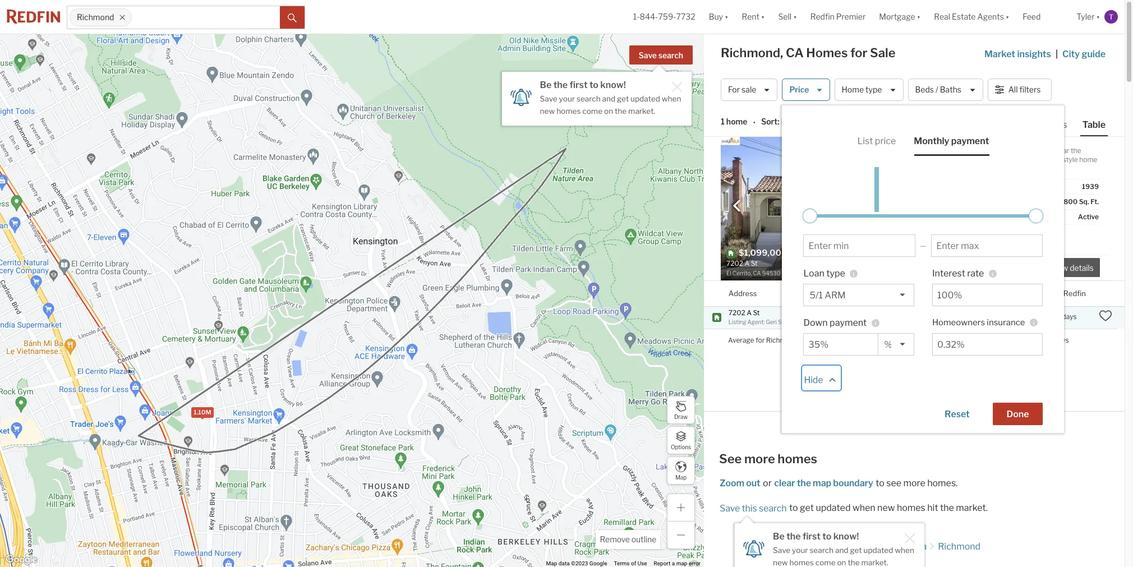 Task type: vqa. For each thing, say whether or not it's contained in the screenshot.
the duration
no



Task type: describe. For each thing, give the bounding box(es) containing it.
market
[[985, 49, 1016, 59]]

list price
[[858, 136, 896, 146]]

out
[[746, 478, 761, 489]]

table
[[1083, 120, 1106, 130]]

rent ▾ button
[[742, 0, 765, 34]]

▾ for rent ▾
[[761, 12, 765, 22]]

sac
[[1043, 146, 1054, 155]]

0 vertical spatial map
[[813, 478, 832, 489]]

Enter min text field
[[809, 241, 911, 251]]

21
[[1046, 336, 1053, 344]]

days for 21 days
[[1054, 336, 1069, 344]]

(download all)
[[917, 406, 970, 416]]

draw button
[[667, 396, 695, 424]]

for sale
[[728, 85, 757, 94]]

map data ©2023 google
[[546, 561, 607, 567]]

report a map error
[[654, 561, 701, 567]]

boundary
[[833, 478, 873, 489]]

0 horizontal spatial be the first to know! dialog
[[502, 65, 692, 125]]

remove outline button
[[596, 530, 660, 549]]

Enter max text field
[[937, 241, 1038, 251]]

richmond:
[[766, 336, 800, 345]]

remove
[[600, 535, 630, 544]]

and for leftmost be the first to know! dialog
[[602, 94, 616, 103]]

see
[[719, 452, 742, 466]]

▾ for buy ▾
[[725, 12, 729, 22]]

when for be the first to know! dialog to the bottom
[[895, 546, 914, 555]]

lot size
[[1025, 198, 1050, 206]]

down payment
[[804, 318, 867, 328]]

  text field for interest rate
[[938, 290, 1038, 301]]

zoom
[[720, 478, 745, 489]]

0 horizontal spatial 4
[[845, 248, 851, 258]]

0 horizontal spatial map
[[676, 561, 688, 567]]

all
[[1009, 85, 1018, 94]]

▾ inside 'dropdown button'
[[1006, 12, 1010, 22]]

updated for be the first to know! dialog to the bottom
[[864, 546, 893, 555]]

to get updated when new homes hit the market.
[[788, 503, 988, 513]]

richmond,
[[721, 45, 783, 60]]

hit
[[928, 503, 938, 513]]

sale
[[742, 85, 757, 94]]

recommended
[[781, 117, 838, 126]]

favorite button image
[[893, 140, 912, 159]]

get for leftmost be the first to know! dialog
[[617, 94, 629, 103]]

type for home type
[[866, 85, 882, 94]]

done button
[[993, 403, 1043, 425]]

redfin for redfin premier
[[811, 12, 835, 22]]

de-
[[1033, 146, 1043, 155]]

baths button
[[943, 281, 963, 306]]

style
[[1063, 155, 1078, 164]]

first for leftmost be the first to know! dialog
[[570, 80, 588, 90]]

remove outline
[[600, 535, 656, 544]]

hoa
[[924, 213, 938, 221]]

save search button
[[629, 45, 693, 65]]

down
[[804, 318, 828, 328]]

redfin inside on redfin button
[[1064, 289, 1086, 298]]

agents
[[978, 12, 1004, 22]]

|
[[1056, 49, 1058, 59]]

details
[[1070, 263, 1094, 273]]

see more homes
[[719, 452, 818, 466]]

all)
[[958, 406, 970, 416]]

1 vertical spatial this
[[742, 503, 757, 514]]

done
[[1007, 409, 1029, 420]]

$1,099,000 for 20 days
[[849, 313, 886, 321]]

1 horizontal spatial more
[[904, 478, 926, 489]]

1 home • sort : recommended
[[721, 117, 838, 127]]

$1,099,000 for 21 days
[[846, 336, 884, 344]]

  text field down down payment
[[809, 339, 874, 350]]

map region
[[0, 0, 838, 567]]

terms
[[614, 561, 630, 567]]

0 horizontal spatial of
[[631, 561, 636, 567]]

0 horizontal spatial a
[[672, 561, 675, 567]]

▾ for tyler ▾
[[1097, 12, 1100, 22]]

none
[[981, 213, 998, 221]]

save this search
[[720, 503, 787, 514]]

loan type
[[804, 268, 845, 279]]

1
[[721, 117, 725, 126]]

location
[[797, 289, 827, 298]]

at
[[950, 146, 956, 155]]

/
[[936, 85, 939, 94]]

new for leftmost be the first to know! dialog
[[540, 106, 555, 115]]

0 vertical spatial for
[[851, 45, 868, 60]]

▾ for sell ▾
[[793, 12, 797, 22]]

1 horizontal spatial updated
[[816, 503, 851, 513]]

0 horizontal spatial more
[[745, 452, 775, 466]]

20
[[1052, 313, 1061, 321]]

$/sq.ft.
[[1017, 289, 1043, 298]]

view details button
[[1044, 258, 1100, 277]]

zoom out button
[[719, 478, 761, 489]]

tyler
[[1077, 12, 1095, 22]]

city
[[1063, 49, 1080, 59]]

1 vertical spatial get
[[800, 503, 814, 513]]

map for map
[[675, 474, 687, 481]]

1 vertical spatial when
[[853, 503, 876, 513]]

—
[[920, 241, 927, 250]]

  text field for homeowners insurance
[[938, 339, 1038, 350]]

beds button
[[915, 281, 932, 306]]

view details
[[1050, 263, 1094, 273]]

844-
[[640, 12, 658, 22]]

submit search image
[[288, 13, 297, 22]]

clear the map boundary button
[[774, 478, 874, 489]]

insurance
[[987, 318, 1025, 328]]

0 vertical spatial 1,836
[[886, 248, 909, 258]]

previous button image
[[732, 200, 743, 211]]

average
[[728, 336, 754, 345]]

homes.
[[928, 478, 958, 489]]

hide button
[[804, 367, 840, 389]]

error
[[689, 561, 701, 567]]

reset
[[945, 409, 970, 420]]

active
[[1078, 213, 1099, 221]]

search inside 'button'
[[659, 50, 683, 60]]

1 vertical spatial come
[[816, 558, 836, 567]]

mortgage ▾
[[879, 12, 921, 22]]

1 vertical spatial be
[[773, 531, 785, 542]]

monthly
[[914, 136, 950, 146]]

reset button
[[931, 403, 984, 425]]

homeowners
[[933, 318, 985, 328]]

save inside 'button'
[[639, 50, 657, 60]]

7202 a st link
[[729, 308, 787, 318]]

feed button
[[1016, 0, 1070, 34]]

dialog containing list price
[[782, 105, 1065, 433]]

home type
[[842, 85, 882, 94]]

0 horizontal spatial richmond
[[77, 13, 114, 22]]

7732
[[676, 12, 696, 22]]

city guide link
[[1063, 48, 1108, 61]]

mortgage
[[879, 12, 916, 22]]

2 horizontal spatial market.
[[956, 503, 988, 513]]

report
[[654, 561, 671, 567]]

1 vertical spatial richmond
[[938, 541, 981, 552]]

homes
[[806, 45, 848, 60]]

your for leftmost be the first to know! dialog
[[559, 94, 575, 103]]

price
[[790, 85, 809, 94]]

know! for be the first to know! dialog to the bottom
[[834, 531, 859, 542]]

baths inside "button"
[[940, 85, 962, 94]]

price
[[875, 136, 896, 146]]

save your search and get updated when new homes come on the market. for be the first to know! dialog to the bottom
[[773, 546, 914, 567]]

beds for beds / baths
[[915, 85, 934, 94]]

on for be the first to know! dialog to the bottom
[[837, 558, 846, 567]]

use
[[638, 561, 647, 567]]

a inside nestled at the end of a tranquil cul-de-sac near the albany border, this charming mediterranean-style home exudes vintag...
[[991, 146, 994, 155]]

insights
[[1017, 49, 1051, 59]]

home inside the 1 home • sort : recommended
[[727, 117, 748, 126]]

type for loan type
[[827, 268, 845, 279]]



Task type: locate. For each thing, give the bounding box(es) containing it.
report a map error link
[[654, 561, 701, 567]]

1,836 down rate
[[972, 313, 990, 321]]

0 horizontal spatial on
[[604, 106, 613, 115]]

updated down the to get updated when new homes hit the market.
[[864, 546, 893, 555]]

when for leftmost be the first to know! dialog
[[662, 94, 681, 103]]

1 vertical spatial map
[[676, 561, 688, 567]]

map
[[675, 474, 687, 481], [546, 561, 557, 567]]

1 horizontal spatial 1,836
[[972, 313, 990, 321]]

home inside nestled at the end of a tranquil cul-de-sac near the albany border, this charming mediterranean-style home exudes vintag...
[[1080, 155, 1098, 164]]

$1,099,000 left %
[[846, 336, 884, 344]]

beds for beds
[[915, 289, 932, 298]]

  text field
[[938, 290, 1038, 301], [809, 339, 874, 350], [938, 339, 1038, 350]]

beds left /
[[915, 85, 934, 94]]

list
[[858, 136, 873, 146]]

0 vertical spatial $1,099,000
[[849, 313, 886, 321]]

2 vertical spatial get
[[850, 546, 862, 555]]

1 vertical spatial new
[[878, 503, 895, 513]]

save search
[[639, 50, 683, 60]]

richmond down hit
[[938, 541, 981, 552]]

0 vertical spatial payment
[[951, 136, 989, 146]]

updated down 'zoom out or clear the map boundary to see more homes.'
[[816, 503, 851, 513]]

estate
[[952, 12, 976, 22]]

payment up border,
[[951, 136, 989, 146]]

1-844-759-7732 link
[[633, 12, 696, 22]]

monthly payment element
[[914, 127, 989, 156]]

first for be the first to know! dialog to the bottom
[[803, 531, 821, 542]]

3,800 sq. ft.
[[1058, 198, 1099, 206]]

mortgage ▾ button
[[879, 0, 921, 34]]

on redfin
[[1052, 289, 1086, 298]]

options
[[671, 444, 691, 450]]

when down save search
[[662, 94, 681, 103]]

lot
[[1025, 198, 1036, 206]]

sq.
[[1079, 198, 1090, 206]]

1 horizontal spatial map
[[675, 474, 687, 481]]

759-
[[658, 12, 676, 22]]

a up charming
[[991, 146, 994, 155]]

richmond link
[[938, 541, 981, 552]]

0 horizontal spatial your
[[559, 94, 575, 103]]

more right see
[[904, 478, 926, 489]]

market. for be the first to know! dialog to the bottom
[[862, 558, 889, 567]]

rent ▾
[[742, 12, 765, 22]]

market.
[[628, 106, 656, 115], [956, 503, 988, 513], [862, 558, 889, 567]]

and for be the first to know! dialog to the bottom
[[835, 546, 849, 555]]

4 up loan type
[[845, 248, 851, 258]]

0 horizontal spatial be
[[540, 80, 552, 90]]

interest
[[933, 268, 966, 279]]

updated down save search
[[631, 94, 660, 103]]

:
[[778, 117, 780, 126]]

2.5 down baths button on the right
[[943, 313, 953, 321]]

1 vertical spatial of
[[631, 561, 636, 567]]

1 horizontal spatial come
[[816, 558, 836, 567]]

map left error
[[676, 561, 688, 567]]

type right the "home"
[[866, 85, 882, 94]]

▾ for mortgage ▾
[[917, 12, 921, 22]]

0 vertical spatial save your search and get updated when new homes come on the market.
[[540, 94, 681, 115]]

1 horizontal spatial 4
[[911, 336, 915, 344]]

2.5 for 20 days
[[943, 313, 953, 321]]

baths down interest
[[943, 289, 963, 298]]

5 ▾ from the left
[[1006, 12, 1010, 22]]

of left use
[[631, 561, 636, 567]]

map left boundary
[[813, 478, 832, 489]]

1 vertical spatial type
[[827, 268, 845, 279]]

1 horizontal spatial new
[[773, 558, 788, 567]]

$1,099,000 up %
[[849, 313, 886, 321]]

1 vertical spatial be the first to know! dialog
[[735, 517, 925, 567]]

▾ right sell
[[793, 12, 797, 22]]

redfin right on
[[1064, 289, 1086, 298]]

0 vertical spatial new
[[540, 106, 555, 115]]

2.5 down homeowners
[[939, 336, 949, 344]]

google
[[590, 561, 607, 567]]

1-
[[633, 12, 640, 22]]

this down end
[[970, 155, 982, 164]]

1 vertical spatial beds
[[915, 289, 932, 298]]

view details link
[[1044, 257, 1100, 277]]

this inside nestled at the end of a tranquil cul-de-sac near the albany border, this charming mediterranean-style home exudes vintag...
[[970, 155, 982, 164]]

(download
[[917, 406, 956, 416]]

▾ right rent
[[761, 12, 765, 22]]

charming
[[983, 155, 1013, 164]]

1 horizontal spatial be the first to know! dialog
[[735, 517, 925, 567]]

arm
[[825, 290, 846, 301]]

save your search and get updated when new homes come on the market.
[[540, 94, 681, 115], [773, 546, 914, 567]]

days right "21"
[[1054, 336, 1069, 344]]

1,836 left '—'
[[886, 248, 909, 258]]

on
[[604, 106, 613, 115], [837, 558, 846, 567]]

map for map data ©2023 google
[[546, 561, 557, 567]]

sell ▾ button
[[778, 0, 797, 34]]

feed
[[1023, 12, 1041, 22]]

0 vertical spatial days
[[1062, 313, 1077, 321]]

more up out
[[745, 452, 775, 466]]

tyler ▾
[[1077, 12, 1100, 22]]

map left data
[[546, 561, 557, 567]]

1 vertical spatial $1,099,000
[[846, 336, 884, 344]]

0 vertical spatial 4
[[845, 248, 851, 258]]

more
[[745, 452, 775, 466], [904, 478, 926, 489]]

1 horizontal spatial of
[[983, 146, 989, 155]]

map down "options"
[[675, 474, 687, 481]]

4 ▾ from the left
[[917, 12, 921, 22]]

1 vertical spatial your
[[792, 546, 808, 555]]

0 vertical spatial richmond
[[77, 13, 114, 22]]

beds down favorite this home icon
[[915, 289, 932, 298]]

0 vertical spatial come
[[583, 106, 603, 115]]

status
[[1025, 213, 1045, 221]]

0 vertical spatial be the first to know!
[[540, 80, 626, 90]]

%
[[884, 339, 893, 350]]

your for be the first to know! dialog to the bottom
[[792, 546, 808, 555]]

1 vertical spatial map
[[546, 561, 557, 567]]

0 horizontal spatial new
[[540, 106, 555, 115]]

0 horizontal spatial type
[[827, 268, 845, 279]]

redfin premier
[[811, 12, 866, 22]]

know! for leftmost be the first to know! dialog
[[601, 80, 626, 90]]

▾ right agents
[[1006, 12, 1010, 22]]

0 horizontal spatial home
[[727, 117, 748, 126]]

beds / baths
[[915, 85, 962, 94]]

21 days
[[1046, 336, 1069, 344]]

1 horizontal spatial on
[[837, 558, 846, 567]]

loan
[[804, 268, 825, 279]]

0 vertical spatial 2.5
[[864, 248, 877, 258]]

1 vertical spatial more
[[904, 478, 926, 489]]

1 vertical spatial know!
[[834, 531, 859, 542]]

maximum price slider
[[1029, 209, 1044, 223]]

0 horizontal spatial when
[[662, 94, 681, 103]]

view
[[1050, 263, 1068, 273]]

None search field
[[132, 6, 280, 29]]

favorite this home image
[[1099, 309, 1113, 323]]

for left sale
[[851, 45, 868, 60]]

0 horizontal spatial for
[[756, 336, 765, 345]]

2 horizontal spatial redfin
[[1064, 289, 1086, 298]]

be the first to know! for be the first to know! dialog to the bottom
[[773, 531, 859, 542]]

1 horizontal spatial and
[[835, 546, 849, 555]]

vintag...
[[948, 164, 972, 173]]

  text field down rate
[[938, 290, 1038, 301]]

search
[[659, 50, 683, 60], [577, 94, 601, 103], [759, 503, 787, 514], [810, 546, 834, 555]]

address button
[[729, 281, 757, 306]]

1 horizontal spatial type
[[866, 85, 882, 94]]

be
[[540, 80, 552, 90], [773, 531, 785, 542]]

4 right %
[[911, 336, 915, 344]]

1 horizontal spatial know!
[[834, 531, 859, 542]]

when right redfin "link"
[[895, 546, 914, 555]]

interest rate
[[933, 268, 984, 279]]

1 vertical spatial payment
[[830, 318, 867, 328]]

2 vertical spatial when
[[895, 546, 914, 555]]

0 vertical spatial of
[[983, 146, 989, 155]]

0 vertical spatial know!
[[601, 80, 626, 90]]

0 horizontal spatial be the first to know!
[[540, 80, 626, 90]]

0 vertical spatial get
[[617, 94, 629, 103]]

be the first to know! for leftmost be the first to know! dialog
[[540, 80, 626, 90]]

home right 'style'
[[1080, 155, 1098, 164]]

address
[[729, 289, 757, 298]]

▾ right tyler
[[1097, 12, 1100, 22]]

be the first to know! dialog
[[502, 65, 692, 125], [735, 517, 925, 567]]

days right '20'
[[1062, 313, 1077, 321]]

market. for leftmost be the first to know! dialog
[[628, 106, 656, 115]]

this down out
[[742, 503, 757, 514]]

google image
[[3, 553, 40, 567]]

1 ▾ from the left
[[725, 12, 729, 22]]

heading
[[727, 248, 818, 278]]

2 horizontal spatial new
[[878, 503, 895, 513]]

▾ right mortgage
[[917, 12, 921, 22]]

0 vertical spatial be the first to know! dialog
[[502, 65, 692, 125]]

2 horizontal spatial updated
[[864, 546, 893, 555]]

redfin inside "redfin premier" button
[[811, 12, 835, 22]]

remove richmond image
[[119, 14, 126, 21]]

map inside "button"
[[675, 474, 687, 481]]

type right loan
[[827, 268, 845, 279]]

new for be the first to know! dialog to the bottom
[[773, 558, 788, 567]]

1 vertical spatial be the first to know!
[[773, 531, 859, 542]]

buy ▾
[[709, 12, 729, 22]]

buy ▾ button
[[709, 0, 729, 34]]

1 vertical spatial 4
[[911, 336, 915, 344]]

0 vertical spatial beds
[[915, 85, 934, 94]]

see
[[887, 478, 902, 489]]

1 horizontal spatial redfin
[[848, 541, 876, 552]]

1 vertical spatial for
[[756, 336, 765, 345]]

0 vertical spatial your
[[559, 94, 575, 103]]

1 vertical spatial 1,836
[[972, 313, 990, 321]]

of inside nestled at the end of a tranquil cul-de-sac near the albany border, this charming mediterranean-style home exudes vintag...
[[983, 146, 989, 155]]

list price element
[[858, 127, 896, 156]]

payment for down payment
[[830, 318, 867, 328]]

save your search and get updated when new homes come on the market. for leftmost be the first to know! dialog
[[540, 94, 681, 115]]

payment down the arm
[[830, 318, 867, 328]]

a
[[991, 146, 994, 155], [672, 561, 675, 567]]

•
[[753, 118, 756, 127]]

0 vertical spatial map
[[675, 474, 687, 481]]

1 vertical spatial baths
[[943, 289, 963, 298]]

3 ▾ from the left
[[793, 12, 797, 22]]

0 horizontal spatial come
[[583, 106, 603, 115]]

$/sq.ft. button
[[1017, 281, 1043, 306]]

redfin for redfin
[[848, 541, 876, 552]]

albany
[[924, 155, 945, 164]]

1 vertical spatial redfin
[[1064, 289, 1086, 298]]

1 horizontal spatial this
[[970, 155, 982, 164]]

payment for monthly payment
[[951, 136, 989, 146]]

on for leftmost be the first to know! dialog
[[604, 106, 613, 115]]

of right end
[[983, 146, 989, 155]]

be the first to know!
[[540, 80, 626, 90], [773, 531, 859, 542]]

mediterranean-
[[1014, 155, 1063, 164]]

home right 1
[[727, 117, 748, 126]]

baths right /
[[940, 85, 962, 94]]

0 horizontal spatial payment
[[830, 318, 867, 328]]

1 vertical spatial first
[[803, 531, 821, 542]]

favorite button checkbox
[[893, 140, 912, 159]]

1 horizontal spatial home
[[1080, 155, 1098, 164]]

a right the report
[[672, 561, 675, 567]]

1-844-759-7732
[[633, 12, 696, 22]]

0 vertical spatial this
[[970, 155, 982, 164]]

california
[[887, 541, 927, 552]]

minimum price slider
[[803, 209, 818, 223]]

0 vertical spatial updated
[[631, 94, 660, 103]]

market insights | city guide
[[985, 49, 1106, 59]]

0 horizontal spatial updated
[[631, 94, 660, 103]]

▾
[[725, 12, 729, 22], [761, 12, 765, 22], [793, 12, 797, 22], [917, 12, 921, 22], [1006, 12, 1010, 22], [1097, 12, 1100, 22]]

0 vertical spatial and
[[602, 94, 616, 103]]

richmond
[[77, 13, 114, 22], [938, 541, 981, 552]]

richmond left the 'remove richmond' image
[[77, 13, 114, 22]]

0 horizontal spatial redfin
[[811, 12, 835, 22]]

1 horizontal spatial be the first to know!
[[773, 531, 859, 542]]

beds inside "button"
[[915, 85, 934, 94]]

come
[[583, 106, 603, 115], [816, 558, 836, 567]]

7202
[[729, 308, 745, 317]]

rate
[[967, 268, 984, 279]]

  text field down homeowners insurance
[[938, 339, 1038, 350]]

2 vertical spatial new
[[773, 558, 788, 567]]

0 horizontal spatial 1,836
[[886, 248, 909, 258]]

for down agent:
[[756, 336, 765, 345]]

size
[[1037, 198, 1050, 206]]

st
[[753, 308, 760, 317]]

when down boundary
[[853, 503, 876, 513]]

sell ▾
[[778, 12, 797, 22]]

2.5 left '—'
[[864, 248, 877, 258]]

0 horizontal spatial save your search and get updated when new homes come on the market.
[[540, 94, 681, 115]]

updated for leftmost be the first to know! dialog
[[631, 94, 660, 103]]

1 horizontal spatial your
[[792, 546, 808, 555]]

0 vertical spatial baths
[[940, 85, 962, 94]]

user photo image
[[1105, 10, 1118, 24]]

richmond, ca homes for sale
[[721, 45, 896, 60]]

redfin left california link
[[848, 541, 876, 552]]

0 horizontal spatial this
[[742, 503, 757, 514]]

days for 20 days
[[1062, 313, 1077, 321]]

1 horizontal spatial a
[[991, 146, 994, 155]]

type inside home type button
[[866, 85, 882, 94]]

1 horizontal spatial be
[[773, 531, 785, 542]]

redfin
[[811, 12, 835, 22], [1064, 289, 1086, 298], [848, 541, 876, 552]]

1 horizontal spatial payment
[[951, 136, 989, 146]]

3,800
[[1058, 198, 1078, 206]]

favorite this home image
[[922, 261, 936, 274]]

photo of 7202 a st, el cerrito, ca 94530 image
[[721, 137, 915, 281]]

2 vertical spatial 2.5
[[939, 336, 949, 344]]

terms of use link
[[614, 561, 647, 567]]

2.5 for 21 days
[[939, 336, 949, 344]]

real
[[934, 12, 951, 22]]

▾ right buy
[[725, 12, 729, 22]]

get for be the first to know! dialog to the bottom
[[850, 546, 862, 555]]

7202 a st listing agent: geri stern el cerrito
[[729, 308, 836, 325]]

outline
[[632, 535, 656, 544]]

1 horizontal spatial for
[[851, 45, 868, 60]]

dialog
[[782, 105, 1065, 433]]

2 vertical spatial updated
[[864, 546, 893, 555]]

6 ▾ from the left
[[1097, 12, 1100, 22]]

1 horizontal spatial save your search and get updated when new homes come on the market.
[[773, 546, 914, 567]]

1 vertical spatial market.
[[956, 503, 988, 513]]

0 horizontal spatial first
[[570, 80, 588, 90]]

20 days
[[1052, 313, 1077, 321]]

0 vertical spatial be
[[540, 80, 552, 90]]

real estate agents ▾ button
[[928, 0, 1016, 34]]

monthly payment
[[914, 136, 989, 146]]

1 horizontal spatial richmond
[[938, 541, 981, 552]]

1 horizontal spatial map
[[813, 478, 832, 489]]

redfin left premier
[[811, 12, 835, 22]]

0 vertical spatial on
[[604, 106, 613, 115]]

data
[[559, 561, 570, 567]]

1,836
[[886, 248, 909, 258], [972, 313, 990, 321]]

home
[[842, 85, 864, 94]]

x-out this home image
[[945, 261, 958, 274]]

first
[[570, 80, 588, 90], [803, 531, 821, 542]]

stern
[[778, 319, 793, 325]]

2 ▾ from the left
[[761, 12, 765, 22]]



